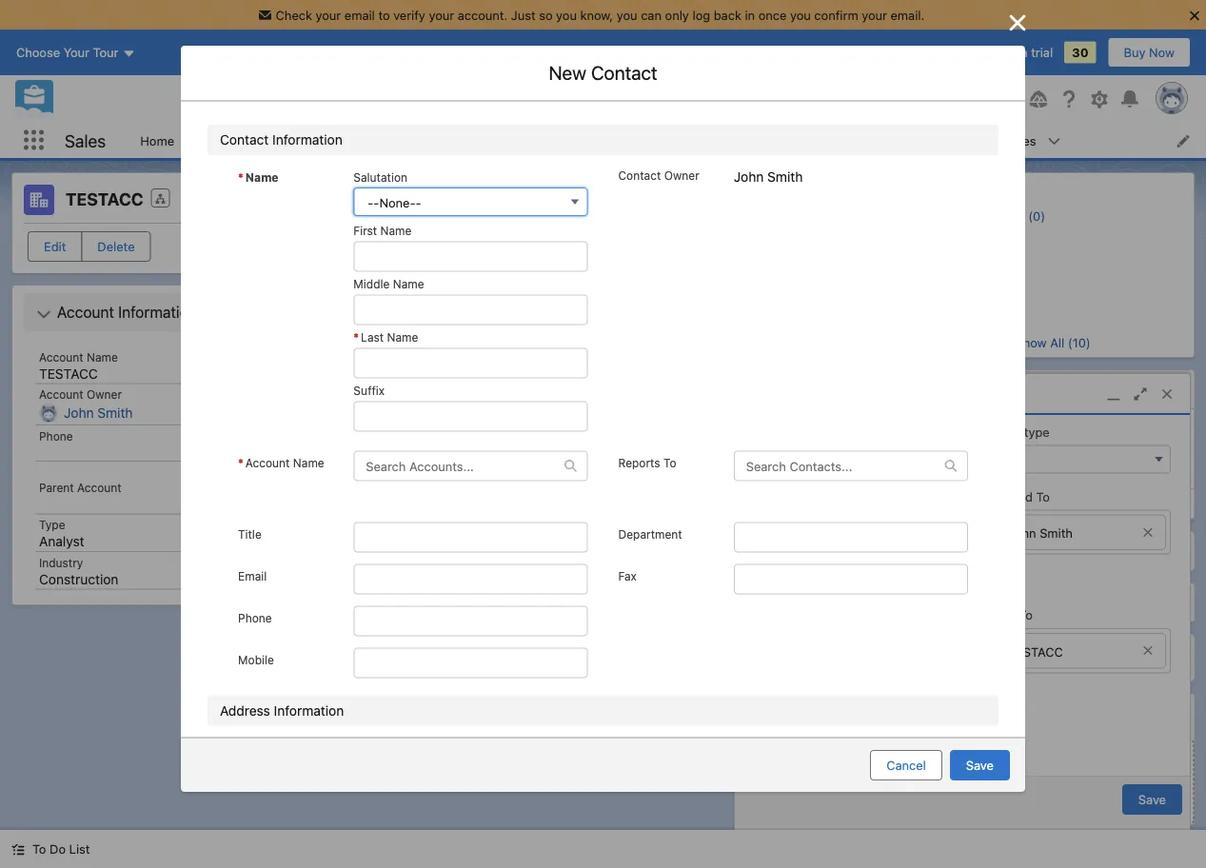 Task type: vqa. For each thing, say whether or not it's contained in the screenshot.
second Select... from the top
no



Task type: locate. For each thing, give the bounding box(es) containing it.
0 vertical spatial new
[[549, 61, 587, 84]]

no
[[542, 371, 558, 386], [514, 510, 530, 524]]

owner down calendar list item on the top of page
[[665, 169, 700, 182]]

group
[[946, 88, 986, 111]]

text default image inside account information dropdown button
[[36, 307, 51, 322]]

view all
[[1030, 497, 1076, 512]]

2 your from the left
[[429, 8, 455, 22]]

contacts list item
[[369, 123, 469, 158]]

save right files in the bottom of the page
[[1139, 793, 1167, 807]]

1 vertical spatial owner
[[87, 388, 122, 401]]

testacc link
[[977, 634, 1167, 669]]

leave feedback
[[856, 45, 949, 60]]

a inside you logged a call with test contact
[[441, 477, 448, 492]]

information inside dropdown button
[[118, 303, 197, 321]]

contact up search... button
[[591, 61, 658, 84]]

to up department on the right bottom
[[650, 510, 661, 524]]

1 vertical spatial opportunities
[[958, 544, 1049, 559]]

account down delete button
[[57, 303, 114, 321]]

- down salutation
[[374, 196, 380, 210]]

save button down files (0)
[[950, 751, 1011, 781]]

information for address information
[[274, 703, 344, 719]]

1 horizontal spatial save button
[[1123, 785, 1183, 815]]

past
[[566, 510, 591, 524]]

address
[[220, 703, 270, 719]]

show all (10)
[[1015, 335, 1091, 350]]

activities up email,
[[562, 371, 613, 386]]

account information button
[[28, 297, 280, 328]]

john smith link for task subtype
[[977, 515, 1167, 551]]

to up load.
[[664, 457, 677, 470]]

2 vertical spatial john
[[1009, 526, 1037, 541]]

account name up account owner
[[39, 351, 118, 364]]

text default image down title:
[[945, 460, 958, 473]]

0 horizontal spatial call
[[371, 457, 394, 473]]

30
[[1073, 45, 1089, 60]]

log a call button
[[324, 229, 443, 259]]

reports down october  •  2023 dropdown button
[[619, 457, 661, 470]]

to for reports to
[[664, 457, 677, 470]]

department
[[619, 528, 683, 542]]

opportunities inside list item
[[480, 133, 559, 148]]

no for activities
[[542, 371, 558, 386]]

all
[[1050, 335, 1065, 350], [1062, 497, 1076, 512]]

save for 'save' button in test tasl dialog
[[1139, 793, 1167, 807]]

0 vertical spatial task
[[552, 237, 579, 251]]

2 horizontal spatial your
[[862, 8, 888, 22]]

save inside test tasl dialog
[[1139, 793, 1167, 807]]

no inside no activities to show. get started by sending an email, scheduling a task, and more.
[[542, 371, 558, 386]]

testacc
[[66, 189, 144, 210], [39, 366, 98, 381], [1009, 645, 1064, 659]]

john smith for testacc
[[64, 405, 133, 421]]

you logged a call with test contact
[[373, 477, 596, 493]]

reports for reports to
[[619, 457, 661, 470]]

name
[[246, 171, 279, 184], [381, 224, 412, 238], [393, 278, 424, 291], [387, 331, 418, 344], [87, 351, 118, 364], [293, 457, 325, 470]]

Reports To text field
[[735, 452, 945, 481]]

0 horizontal spatial owner
[[87, 388, 122, 401]]

2 vertical spatial *
[[238, 457, 244, 470]]

save button right files in the bottom of the page
[[1123, 785, 1183, 815]]

a left call
[[441, 477, 448, 492]]

opportunities for opportunities
[[480, 133, 559, 148]]

account name
[[39, 351, 118, 364], [246, 457, 325, 470]]

0 vertical spatial call
[[405, 237, 427, 251]]

* up title
[[238, 457, 244, 470]]

type
[[39, 519, 65, 532]]

do
[[50, 843, 66, 857]]

new
[[549, 61, 587, 84], [523, 237, 549, 251]]

task down marketing
[[552, 237, 579, 251]]

0 horizontal spatial your
[[316, 8, 341, 22]]

or
[[1017, 794, 1031, 809]]

1 horizontal spatial sales
[[504, 191, 541, 209]]

delete button
[[81, 231, 151, 262]]

0 horizontal spatial john
[[64, 405, 94, 421]]

call
[[405, 237, 427, 251], [371, 457, 394, 473]]

contact information
[[220, 132, 343, 148]]

john down forecasts
[[734, 169, 764, 184]]

a left task,
[[682, 390, 689, 404]]

cases link
[[958, 595, 1025, 611]]

in right left
[[1018, 45, 1028, 60]]

an
[[561, 390, 575, 404]]

to left show.
[[617, 371, 628, 386]]

(0) inside "files" element
[[992, 709, 1012, 725]]

subtype
[[1002, 425, 1050, 439]]

2 horizontal spatial smith
[[1040, 526, 1073, 541]]

john smith link down account owner
[[64, 405, 133, 422]]

1 horizontal spatial john
[[734, 169, 764, 184]]

1 vertical spatial sales
[[504, 191, 541, 209]]

text default image up contact
[[564, 460, 578, 473]]

contact
[[538, 479, 596, 493]]

testacc up account owner
[[39, 366, 98, 381]]

0 horizontal spatial smith
[[98, 405, 133, 421]]

information down delete
[[118, 303, 197, 321]]

1 vertical spatial text default image
[[11, 844, 25, 857]]

sales link
[[504, 181, 541, 219]]

to right 'assigned'
[[1037, 490, 1051, 504]]

1 horizontal spatial call
[[405, 237, 427, 251]]

none-
[[380, 196, 416, 210]]

new contact
[[549, 61, 658, 84]]

opportunities list item
[[469, 123, 596, 158]]

1 horizontal spatial text default image
[[564, 460, 578, 473]]

smith inside test tasl dialog
[[1040, 526, 1073, 541]]

cases image
[[923, 592, 946, 614]]

upcoming & overdue button
[[321, 331, 886, 361]]

files
[[1065, 794, 1089, 809]]

0 vertical spatial john smith link
[[64, 405, 133, 422]]

you right 'once'
[[791, 8, 811, 22]]

1 horizontal spatial (0)
[[1052, 544, 1073, 559]]

1 horizontal spatial owner
[[665, 169, 700, 182]]

buy now button
[[1108, 37, 1192, 68]]

john for task subtype
[[1009, 526, 1037, 541]]

task left the subtype
[[973, 425, 999, 439]]

name down contact information
[[246, 171, 279, 184]]

your right verify
[[429, 8, 455, 22]]

1 vertical spatial *
[[354, 331, 359, 344]]

0 vertical spatial sales
[[65, 130, 106, 151]]

1 horizontal spatial reports
[[903, 133, 948, 148]]

testacc up delete
[[66, 189, 144, 210]]

tab list
[[320, 181, 887, 219]]

owner for contact owner
[[665, 169, 700, 182]]

cancel
[[887, 759, 927, 773]]

1 vertical spatial contact
[[220, 132, 269, 148]]

now
[[1150, 45, 1175, 60]]

new up search... button
[[549, 61, 587, 84]]

0 vertical spatial owner
[[665, 169, 700, 182]]

1 - from the left
[[368, 196, 374, 210]]

all for view
[[1062, 497, 1076, 512]]

--none--
[[368, 196, 422, 210]]

Suffix text field
[[354, 401, 588, 432]]

john smith down view
[[1009, 526, 1073, 541]]

text default image
[[36, 307, 51, 322], [564, 460, 578, 473], [945, 460, 958, 473]]

-
[[368, 196, 374, 210], [374, 196, 380, 210], [416, 196, 422, 210]]

2 vertical spatial contact
[[619, 169, 661, 182]]

john smith down forecasts
[[734, 169, 803, 184]]

0 horizontal spatial john smith
[[64, 405, 133, 421]]

log
[[693, 8, 711, 22]]

0 vertical spatial smith
[[768, 169, 803, 184]]

3 - from the left
[[416, 196, 422, 210]]

0 horizontal spatial save button
[[950, 751, 1011, 781]]

1 horizontal spatial account name
[[246, 457, 325, 470]]

1 vertical spatial phone
[[238, 612, 272, 625]]

2 vertical spatial testacc
[[1009, 645, 1064, 659]]

no more past activities to load.
[[514, 510, 693, 524]]

account up account owner
[[39, 351, 83, 364]]

smith down account owner
[[98, 405, 133, 421]]

- left details link
[[416, 196, 422, 210]]

0 horizontal spatial you
[[556, 8, 577, 22]]

contact up * name
[[220, 132, 269, 148]]

text default image down edit button
[[36, 307, 51, 322]]

more
[[534, 510, 563, 524]]

you
[[556, 8, 577, 22], [617, 8, 638, 22], [791, 8, 811, 22]]

* left last
[[354, 331, 359, 344]]

to
[[664, 457, 677, 470], [1037, 490, 1051, 504], [1019, 608, 1033, 623], [32, 843, 46, 857]]

edit type image
[[254, 535, 267, 548]]

no for more
[[514, 510, 530, 524]]

all right view
[[1062, 497, 1076, 512]]

reports for reports
[[903, 133, 948, 148]]

all left (10)
[[1050, 335, 1065, 350]]

suffix
[[354, 384, 385, 398]]

name up account owner
[[87, 351, 118, 364]]

information for contact information
[[273, 132, 343, 148]]

2023
[[413, 423, 445, 438]]

new down sales link
[[523, 237, 549, 251]]

reports list item
[[891, 123, 984, 158]]

you left 'can'
[[617, 8, 638, 22]]

0 horizontal spatial phone
[[39, 430, 73, 443]]

1 horizontal spatial text default image
[[1167, 647, 1180, 660]]

save down files (0)
[[967, 759, 994, 773]]

account
[[57, 303, 114, 321], [39, 351, 83, 364], [39, 388, 83, 401], [246, 457, 290, 470], [77, 481, 122, 494]]

john up opportunities (0)
[[1009, 526, 1037, 541]]

no more past activities to load. status
[[320, 510, 887, 524]]

save button inside test tasl dialog
[[1123, 785, 1183, 815]]

call up you
[[371, 457, 394, 473]]

smith down the dashboards 'link'
[[768, 169, 803, 184]]

1 vertical spatial (0)
[[992, 709, 1012, 725]]

1 vertical spatial john smith link
[[977, 515, 1167, 551]]

inverse image
[[1007, 11, 1030, 34]]

0 vertical spatial a
[[395, 237, 402, 251]]

to for assigned to
[[1037, 490, 1051, 504]]

all for show
[[1050, 335, 1065, 350]]

first name
[[354, 224, 412, 238]]

0 vertical spatial save
[[967, 759, 994, 773]]

opportunities up cases link
[[958, 544, 1049, 559]]

quotes list item
[[984, 123, 1073, 158]]

1 vertical spatial a
[[682, 390, 689, 404]]

phone down account owner
[[39, 430, 73, 443]]

list
[[129, 123, 1207, 158]]

0 vertical spatial account name
[[39, 351, 118, 364]]

call inside button
[[405, 237, 427, 251]]

0 vertical spatial in
[[745, 8, 755, 22]]

0 vertical spatial john
[[734, 169, 764, 184]]

0 vertical spatial reports
[[903, 133, 948, 148]]

smith down view all
[[1040, 526, 1073, 541]]

sales
[[65, 130, 106, 151], [504, 191, 541, 209]]

phone down edit industry icon
[[238, 612, 272, 625]]

1 you from the left
[[556, 8, 577, 22]]

2 horizontal spatial text default image
[[945, 460, 958, 473]]

0 vertical spatial all
[[1050, 335, 1065, 350]]

john smith down account owner
[[64, 405, 133, 421]]

to inside no activities to show. get started by sending an email, scheduling a task, and more.
[[617, 371, 628, 386]]

information up * name
[[273, 132, 343, 148]]

account right parent
[[77, 481, 122, 494]]

- left none-
[[368, 196, 374, 210]]

testacc inside test tasl dialog
[[1009, 645, 1064, 659]]

a right log
[[395, 237, 402, 251]]

2 vertical spatial a
[[441, 477, 448, 492]]

drop
[[1035, 794, 1062, 809]]

john smith link
[[64, 405, 133, 422], [977, 515, 1167, 551]]

you right "so"
[[556, 8, 577, 22]]

opportunities (0)
[[946, 209, 1046, 223]]

john down account owner
[[64, 405, 94, 421]]

1 vertical spatial save button
[[1123, 785, 1183, 815]]

new inside button
[[523, 237, 549, 251]]

None text field
[[754, 510, 953, 541]]

1 vertical spatial to
[[617, 371, 628, 386]]

(10)
[[1068, 335, 1091, 350]]

1 horizontal spatial you
[[617, 8, 638, 22]]

contact down calendar list item on the top of page
[[619, 169, 661, 182]]

dashboards list item
[[774, 123, 891, 158]]

0 vertical spatial to
[[379, 8, 390, 22]]

1 vertical spatial task
[[973, 425, 999, 439]]

salutation
[[354, 171, 408, 184]]

owner down account information at the top left
[[87, 388, 122, 401]]

1 horizontal spatial john smith link
[[977, 515, 1167, 551]]

2 vertical spatial john smith
[[1009, 526, 1073, 541]]

john smith for task subtype
[[1009, 526, 1073, 541]]

0 horizontal spatial text default image
[[11, 844, 25, 857]]

to right email
[[379, 8, 390, 22]]

home link
[[129, 123, 186, 158]]

text default image
[[1167, 647, 1180, 660], [11, 844, 25, 857]]

0 horizontal spatial reports
[[619, 457, 661, 470]]

reports down feedback
[[903, 133, 948, 148]]

0 horizontal spatial task
[[552, 237, 579, 251]]

* name
[[238, 171, 279, 184]]

account owner
[[39, 388, 122, 401]]

call
[[451, 477, 471, 492]]

john inside test tasl dialog
[[1009, 526, 1037, 541]]

new for new contact
[[549, 61, 587, 84]]

john
[[734, 169, 764, 184], [64, 405, 94, 421], [1009, 526, 1037, 541]]

list
[[69, 843, 90, 857]]

1 horizontal spatial save
[[1139, 793, 1167, 807]]

information
[[273, 132, 343, 148], [118, 303, 197, 321], [274, 703, 344, 719]]

0 vertical spatial activities
[[562, 371, 613, 386]]

no left more
[[514, 510, 530, 524]]

quotes link
[[984, 123, 1048, 158]]

view
[[1030, 497, 1058, 512]]

in right back on the right of page
[[745, 8, 755, 22]]

reports inside list item
[[903, 133, 948, 148]]

phone
[[39, 430, 73, 443], [238, 612, 272, 625]]

1 vertical spatial all
[[1062, 497, 1076, 512]]

to right related
[[1019, 608, 1033, 623]]

2 horizontal spatial john smith
[[1009, 526, 1073, 541]]

information right address
[[274, 703, 344, 719]]

sales left home link
[[65, 130, 106, 151]]

Mobile telephone field
[[354, 648, 588, 679]]

1 vertical spatial information
[[118, 303, 197, 321]]

* down leads list item
[[238, 171, 244, 184]]

testacc down related to
[[1009, 645, 1064, 659]]

marketing
[[575, 191, 644, 209]]

1 vertical spatial files
[[1073, 764, 1099, 779]]

call right log
[[405, 237, 427, 251]]

to left do in the left bottom of the page
[[32, 843, 46, 857]]

1 horizontal spatial task
[[973, 425, 999, 439]]

sales up new task button
[[504, 191, 541, 209]]

started
[[450, 390, 491, 404]]

1 vertical spatial testacc
[[39, 366, 98, 381]]

details link
[[422, 181, 469, 219]]

0 vertical spatial files
[[958, 709, 988, 725]]

1 vertical spatial in
[[1018, 45, 1028, 60]]

1 vertical spatial account name
[[246, 457, 325, 470]]

forecasts link
[[695, 123, 774, 158]]

opportunities up sales link
[[480, 133, 559, 148]]

0 vertical spatial (0)
[[1052, 544, 1073, 559]]

2 horizontal spatial you
[[791, 8, 811, 22]]

0 horizontal spatial files
[[958, 709, 988, 725]]

1 vertical spatial smith
[[98, 405, 133, 421]]

2 horizontal spatial to
[[650, 510, 661, 524]]

1 vertical spatial activities
[[595, 510, 646, 524]]

1 horizontal spatial opportunities
[[958, 544, 1049, 559]]

2 vertical spatial smith
[[1040, 526, 1073, 541]]

2 vertical spatial to
[[650, 510, 661, 524]]

analyst
[[39, 534, 84, 550]]

task inside button
[[552, 237, 579, 251]]

your left email.
[[862, 8, 888, 22]]

1 vertical spatial new
[[523, 237, 549, 251]]

0 vertical spatial no
[[542, 371, 558, 386]]

no up sending
[[542, 371, 558, 386]]

1 vertical spatial john
[[64, 405, 94, 421]]

cases
[[958, 595, 998, 611]]

your left email
[[316, 8, 341, 22]]

account name left logged call "icon"
[[246, 457, 325, 470]]

0 horizontal spatial account name
[[39, 351, 118, 364]]

1 horizontal spatial no
[[542, 371, 558, 386]]

Middle Name text field
[[354, 295, 588, 325]]

files
[[958, 709, 988, 725], [1073, 764, 1099, 779]]

2 vertical spatial information
[[274, 703, 344, 719]]

title:
[[923, 437, 952, 452]]

log a call
[[370, 237, 427, 251]]

1 horizontal spatial to
[[617, 371, 628, 386]]

0 vertical spatial phone
[[39, 430, 73, 443]]

john smith link down view all
[[977, 515, 1167, 551]]

activities up department on the right bottom
[[595, 510, 646, 524]]

john smith inside test tasl dialog
[[1009, 526, 1073, 541]]

save button
[[950, 751, 1011, 781], [1123, 785, 1183, 815]]



Task type: describe. For each thing, give the bounding box(es) containing it.
activities inside no activities to show. get started by sending an email, scheduling a task, and more.
[[562, 371, 613, 386]]

name right middle
[[393, 278, 424, 291]]

john for testacc
[[64, 405, 94, 421]]

list containing home
[[129, 123, 1207, 158]]

check
[[276, 8, 312, 22]]

feedback
[[893, 45, 949, 60]]

cancel button
[[871, 751, 943, 781]]

email
[[345, 8, 375, 22]]

to do list
[[32, 843, 90, 857]]

calendar
[[607, 133, 659, 148]]

0 vertical spatial text default image
[[1167, 647, 1180, 660]]

account up title
[[246, 457, 290, 470]]

2 you from the left
[[617, 8, 638, 22]]

show
[[1015, 335, 1047, 350]]

show all (10) link
[[1015, 335, 1091, 350]]

2 - from the left
[[374, 196, 380, 210]]

a inside button
[[395, 237, 402, 251]]

upcoming & overdue
[[350, 339, 480, 353]]

save for top 'save' button
[[967, 759, 994, 773]]

check your email to verify your account. just so you know, you can only log back in once you confirm your email.
[[276, 8, 925, 22]]

upload files
[[1028, 764, 1099, 779]]

(0) for files (0)
[[992, 709, 1012, 725]]

more.
[[748, 390, 781, 404]]

fax
[[619, 570, 637, 584]]

0 vertical spatial save button
[[950, 751, 1011, 781]]

october  •  2023
[[350, 423, 445, 438]]

account inside dropdown button
[[57, 303, 114, 321]]

3 you from the left
[[791, 8, 811, 22]]

contact for contact information
[[220, 132, 269, 148]]

assigned
[[980, 490, 1033, 504]]

name right last
[[387, 331, 418, 344]]

Title text field
[[354, 523, 588, 553]]

upload
[[1028, 764, 1069, 779]]

details
[[422, 191, 469, 209]]

information for account information
[[118, 303, 197, 321]]

call link
[[371, 457, 394, 473]]

new for new task
[[523, 237, 549, 251]]

opportunities link
[[469, 123, 571, 158]]

Last Name text field
[[354, 348, 588, 379]]

task subtype
[[973, 425, 1050, 439]]

account information
[[57, 303, 197, 321]]

0 horizontal spatial to
[[379, 8, 390, 22]]

to inside button
[[32, 843, 46, 857]]

contact for contact owner
[[619, 169, 661, 182]]

email:
[[923, 452, 958, 466]]

a inside no activities to show. get started by sending an email, scheduling a task, and more.
[[682, 390, 689, 404]]

verify
[[394, 8, 426, 22]]

name down none-
[[381, 224, 412, 238]]

logged call image
[[339, 457, 362, 480]]

or drop files
[[1017, 794, 1089, 809]]

upcoming
[[350, 339, 413, 353]]

* for last name
[[354, 331, 359, 344]]

activity
[[331, 191, 388, 209]]

to do list button
[[0, 831, 101, 869]]

task inside test tasl dialog
[[973, 425, 999, 439]]

opportunities (0) link
[[946, 209, 1046, 224]]

buy now
[[1125, 45, 1175, 60]]

accounts
[[279, 133, 333, 148]]

only
[[665, 8, 690, 22]]

parent
[[39, 481, 74, 494]]

Search Accounts... text field
[[355, 452, 564, 481]]

Department text field
[[734, 523, 969, 553]]

back
[[714, 8, 742, 22]]

view all link
[[912, 489, 1194, 519]]

0 vertical spatial testacc
[[66, 189, 144, 210]]

edit industry image
[[254, 572, 267, 586]]

0 vertical spatial *
[[238, 171, 244, 184]]

confirm
[[815, 8, 859, 22]]

log
[[370, 237, 392, 251]]

contacts
[[381, 133, 433, 148]]

task,
[[692, 390, 720, 404]]

reports to
[[619, 457, 677, 470]]

tab list containing activity
[[320, 181, 887, 219]]

Fax telephone field
[[734, 564, 969, 595]]

can
[[641, 8, 662, 22]]

0 horizontal spatial sales
[[65, 130, 106, 151]]

opportunities image
[[923, 540, 946, 563]]

3 your from the left
[[862, 8, 888, 22]]

account up parent
[[39, 388, 83, 401]]

title
[[238, 528, 262, 542]]

title: email: phone:
[[923, 437, 963, 480]]

new task button
[[476, 229, 595, 259]]

search...
[[421, 92, 471, 106]]

quotes
[[995, 133, 1037, 148]]

home
[[140, 133, 174, 148]]

smith for task subtype
[[1040, 526, 1073, 541]]

test contact link
[[504, 479, 596, 494]]

0 vertical spatial john smith
[[734, 169, 803, 184]]

files element
[[911, 693, 1195, 827]]

calendar list item
[[596, 123, 695, 158]]

1 horizontal spatial phone
[[238, 612, 272, 625]]

left
[[996, 45, 1015, 60]]

marketing link
[[575, 181, 644, 219]]

(1) link
[[958, 381, 1043, 398]]

1 horizontal spatial smith
[[768, 169, 803, 184]]

name left logged call "icon"
[[293, 457, 325, 470]]

1 your from the left
[[316, 8, 341, 22]]

none text field inside test tasl dialog
[[754, 510, 953, 541]]

owner for account owner
[[87, 388, 122, 401]]

mobile
[[238, 654, 274, 667]]

test tasl dialog
[[734, 373, 1192, 831]]

by
[[494, 390, 508, 404]]

get
[[426, 390, 446, 404]]

0 horizontal spatial in
[[745, 8, 755, 22]]

Phone telephone field
[[354, 606, 588, 637]]

email.
[[891, 8, 925, 22]]

today
[[822, 462, 855, 475]]

last
[[361, 331, 384, 344]]

edit button
[[28, 231, 82, 262]]

(0) for opportunities (0)
[[1052, 544, 1073, 559]]

logged
[[398, 477, 438, 492]]

days left in trial
[[964, 45, 1054, 60]]

first
[[354, 224, 377, 238]]

to for related to
[[1019, 608, 1033, 623]]

calendar link
[[596, 123, 670, 158]]

assigned to
[[980, 490, 1051, 504]]

opportunities for opportunities (0)
[[958, 544, 1049, 559]]

so
[[539, 8, 553, 22]]

delete
[[98, 240, 135, 254]]

smith for testacc
[[98, 405, 133, 421]]

text default image inside "to do list" button
[[11, 844, 25, 857]]

last name
[[361, 331, 418, 344]]

middle name
[[354, 278, 424, 291]]

related
[[973, 608, 1016, 623]]

files (0)
[[958, 709, 1012, 725]]

1 horizontal spatial files
[[1073, 764, 1099, 779]]

you
[[373, 477, 395, 492]]

new task
[[523, 237, 579, 251]]

text default image for reports to text field
[[945, 460, 958, 473]]

leads link
[[186, 123, 243, 158]]

accounts list item
[[268, 123, 369, 158]]

0 vertical spatial contact
[[591, 61, 658, 84]]

text default image for search accounts... text box
[[564, 460, 578, 473]]

activity link
[[331, 181, 388, 219]]

industry
[[39, 556, 83, 570]]

email,
[[578, 390, 612, 404]]

sales inside tab list
[[504, 191, 541, 209]]

show.
[[632, 371, 665, 386]]

leads list item
[[186, 123, 268, 158]]

&
[[416, 339, 425, 353]]

leave feedback link
[[856, 45, 949, 60]]

* for account name
[[238, 457, 244, 470]]

First Name text field
[[354, 241, 588, 272]]

edit
[[44, 240, 66, 254]]

john smith link for testacc
[[64, 405, 133, 422]]

october
[[350, 423, 400, 438]]

(1)
[[1021, 382, 1039, 397]]

Email text field
[[354, 564, 588, 595]]

related to
[[973, 608, 1033, 623]]



